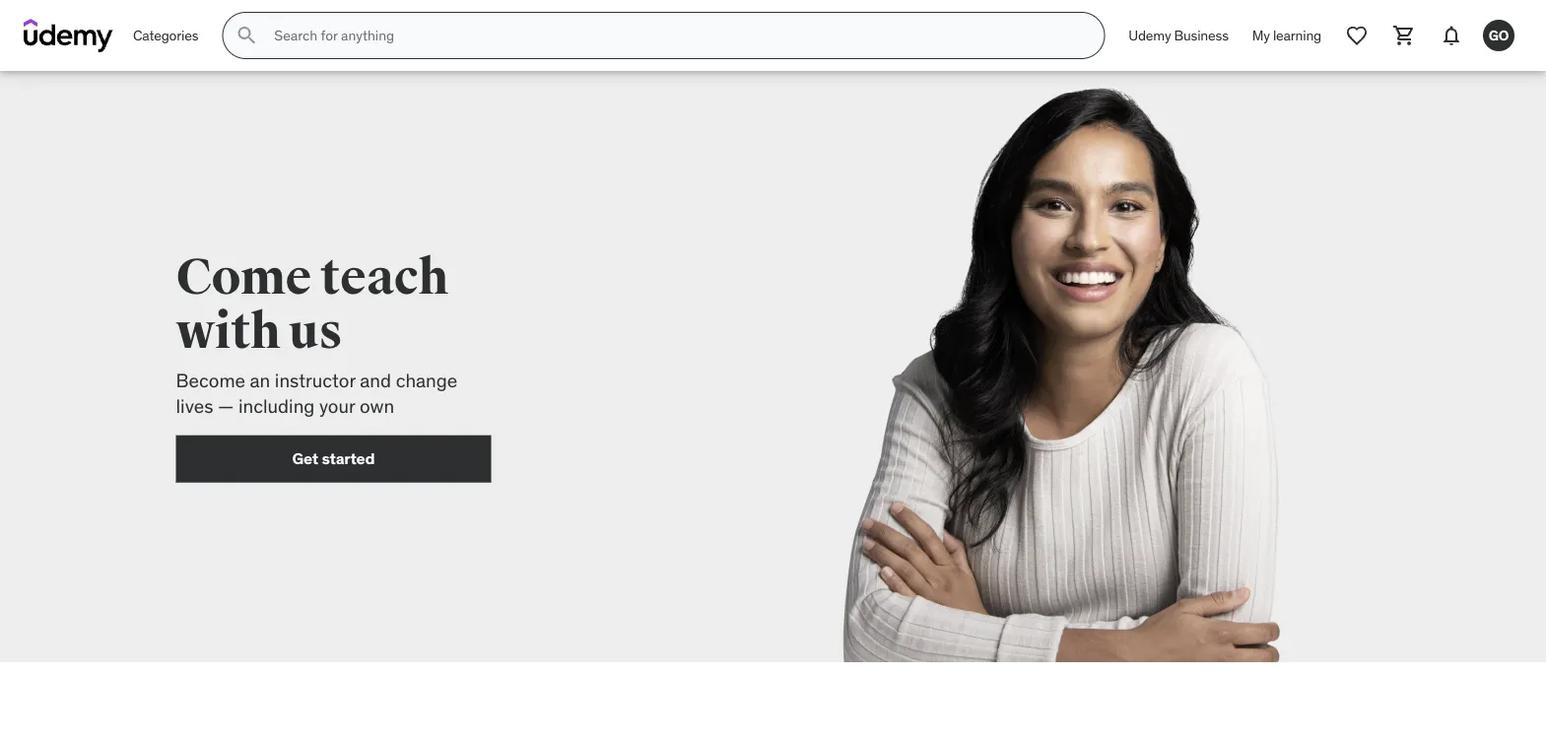 Task type: vqa. For each thing, say whether or not it's contained in the screenshot.
My learning on the right
yes



Task type: describe. For each thing, give the bounding box(es) containing it.
categories
[[133, 26, 198, 44]]

notifications image
[[1440, 24, 1464, 47]]

udemy business
[[1129, 26, 1229, 44]]

get started
[[292, 449, 375, 469]]

wishlist image
[[1346, 24, 1369, 47]]

started
[[322, 449, 375, 469]]

teach
[[320, 247, 448, 308]]

instructor
[[275, 368, 356, 392]]

with
[[176, 301, 280, 363]]

shopping cart with 0 items image
[[1393, 24, 1417, 47]]

own
[[360, 394, 394, 418]]

udemy
[[1129, 26, 1171, 44]]

come
[[176, 247, 311, 308]]

categories button
[[121, 12, 210, 59]]

go link
[[1476, 12, 1523, 59]]

get started link
[[176, 435, 491, 483]]

my
[[1253, 26, 1270, 44]]

udemy image
[[24, 19, 113, 52]]

and
[[360, 368, 391, 392]]

udemy business link
[[1117, 12, 1241, 59]]

business
[[1175, 26, 1229, 44]]

including
[[239, 394, 315, 418]]

Search for anything text field
[[270, 19, 1081, 52]]



Task type: locate. For each thing, give the bounding box(es) containing it.
become
[[176, 368, 245, 392]]

—
[[218, 394, 234, 418]]

lives
[[176, 394, 213, 418]]

get
[[292, 449, 318, 469]]

submit search image
[[235, 24, 259, 47]]

my learning link
[[1241, 12, 1334, 59]]

go
[[1489, 26, 1509, 44]]

come teach with us become an instructor and change lives — including your own
[[176, 247, 458, 418]]

us
[[289, 301, 342, 363]]

an
[[250, 368, 270, 392]]

my learning
[[1253, 26, 1322, 44]]

learning
[[1273, 26, 1322, 44]]

change
[[396, 368, 458, 392]]

your
[[319, 394, 355, 418]]



